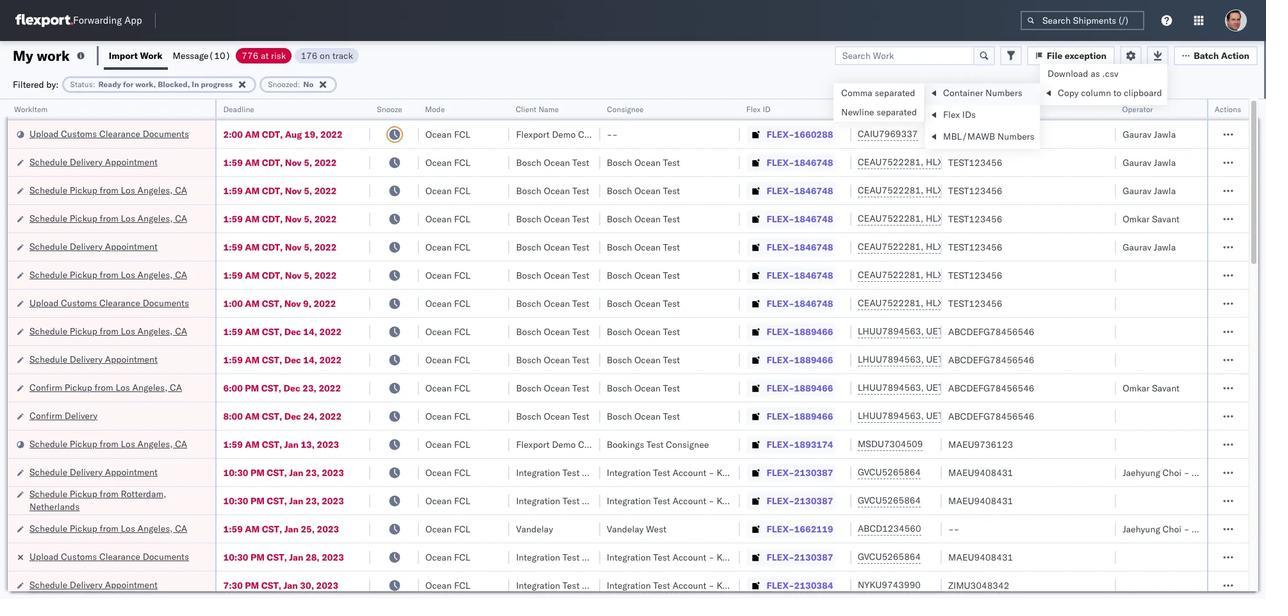 Task type: describe. For each thing, give the bounding box(es) containing it.
8 am from the top
[[245, 326, 260, 337]]

to
[[1114, 87, 1122, 99]]

schedule pickup from los angeles, ca for 2nd schedule pickup from los angeles, ca link from the bottom
[[29, 438, 187, 450]]

from for fourth schedule pickup from los angeles, ca link from the bottom of the page
[[100, 269, 118, 280]]

4 am from the top
[[245, 213, 260, 225]]

2130384
[[794, 580, 833, 591]]

schedule pickup from los angeles, ca for 5th schedule pickup from los angeles, ca link from the bottom
[[29, 212, 187, 224]]

lagerfeld for schedule delivery appointment link associated with 10:30 pm cst, jan 23, 2023
[[735, 467, 774, 478]]

28,
[[306, 551, 320, 563]]

1662119
[[794, 523, 833, 535]]

status
[[70, 79, 93, 89]]

1 hlxu6269489, from the top
[[926, 156, 992, 168]]

4 uetu5238478 from the top
[[926, 410, 989, 422]]

angeles, for sixth schedule pickup from los angeles, ca link from the bottom
[[137, 184, 173, 196]]

msdu7304509
[[858, 438, 923, 450]]

caiu7969337
[[858, 128, 918, 140]]

import work
[[109, 50, 162, 61]]

flex-2130384
[[767, 580, 833, 591]]

integration for schedule delivery appointment link for 7:30 pm cst, jan 30, 2023
[[607, 580, 651, 591]]

3 flex-2130387 from the top
[[767, 551, 833, 563]]

schedule for schedule delivery appointment button corresponding to 7:30 pm cst, jan 30, 2023
[[29, 579, 67, 591]]

lagerfeld for the schedule pickup from rotterdam, netherlands link
[[735, 495, 774, 507]]

5 schedule pickup from los angeles, ca button from the top
[[29, 437, 187, 451]]

2 gaurav from the top
[[1123, 157, 1152, 168]]

flex for flex id
[[746, 104, 761, 114]]

workitem
[[14, 104, 48, 114]]

2023 right 30,
[[316, 580, 338, 591]]

5 1846748 from the top
[[794, 269, 833, 281]]

4 test123456 from the top
[[949, 241, 1003, 253]]

import work button
[[104, 41, 168, 70]]

3 1:59 from the top
[[223, 213, 243, 225]]

16 flex- from the top
[[767, 551, 794, 563]]

5 am from the top
[[245, 241, 260, 253]]

2 lhuu7894563, from the top
[[858, 354, 924, 365]]

30,
[[300, 580, 314, 591]]

6 schedule pickup from los angeles, ca link from the top
[[29, 522, 187, 535]]

bookings test consignee
[[607, 439, 709, 450]]

3 2130387 from the top
[[794, 551, 833, 563]]

1:59 am cst, jan 25, 2023
[[223, 523, 339, 535]]

los for second schedule pickup from los angeles, ca button from the bottom
[[121, 438, 135, 450]]

newline
[[841, 106, 874, 118]]

11 ocean fcl from the top
[[426, 410, 470, 422]]

clearance for 2nd the upload customs clearance documents link from the bottom
[[99, 297, 140, 309]]

776
[[242, 50, 258, 61]]

demo for -
[[552, 128, 576, 140]]

2 cdt, from the top
[[262, 157, 283, 168]]

delivery for 8:00 am cst, dec 24, 2022
[[65, 410, 97, 421]]

.csv
[[1102, 68, 1119, 79]]

aug
[[285, 128, 302, 140]]

13 fcl from the top
[[454, 467, 470, 478]]

integration for schedule delivery appointment link associated with 10:30 pm cst, jan 23, 2023
[[607, 467, 651, 478]]

flexport. image
[[15, 14, 73, 27]]

9 fcl from the top
[[454, 354, 470, 366]]

1:00
[[223, 298, 243, 309]]

10 flex- from the top
[[767, 382, 794, 394]]

5, for fourth schedule pickup from los angeles, ca link from the bottom of the page
[[304, 269, 312, 281]]

workitem button
[[8, 102, 203, 115]]

abcd1234560
[[858, 523, 921, 534]]

flex-1893174
[[767, 439, 833, 450]]

mode button
[[419, 102, 497, 115]]

nyku9743990
[[858, 579, 921, 591]]

angeles, for 2nd schedule pickup from los angeles, ca link from the bottom
[[137, 438, 173, 450]]

3 gaurav from the top
[[1123, 185, 1152, 196]]

10:30 pm cst, jan 28, 2023
[[223, 551, 344, 563]]

2 hlxu6269489, from the top
[[926, 185, 992, 196]]

cst, down 1:59 am cst, jan 13, 2023
[[267, 467, 287, 478]]

documents for 2nd the upload customs clearance documents link from the bottom
[[143, 297, 189, 309]]

1 test123456 from the top
[[949, 157, 1003, 168]]

1 1:59 am cst, dec 14, 2022 from the top
[[223, 326, 342, 337]]

1 gaurav from the top
[[1123, 128, 1152, 140]]

mbl/mawb numbers inside button
[[949, 104, 1027, 114]]

3 fcl from the top
[[454, 185, 470, 196]]

3 hlxu6269489, from the top
[[926, 213, 992, 224]]

1 abcdefg78456546 from the top
[[949, 326, 1035, 337]]

copy
[[1058, 87, 1079, 99]]

: for snoozed
[[298, 79, 300, 89]]

cst, up 1:59 am cst, jan 13, 2023
[[262, 410, 282, 422]]

24,
[[303, 410, 317, 422]]

3 10:30 from the top
[[223, 551, 248, 563]]

pickup for sixth schedule pickup from los angeles, ca button
[[70, 523, 97, 534]]

2 schedule pickup from los angeles, ca link from the top
[[29, 212, 187, 225]]

1 schedule delivery appointment link from the top
[[29, 155, 158, 168]]

2:00
[[223, 128, 243, 140]]

3 flex-1889466 from the top
[[767, 382, 833, 394]]

1:59 am cdt, nov 5, 2022 for 5th schedule pickup from los angeles, ca link from the bottom
[[223, 213, 337, 225]]

4 gaurav from the top
[[1123, 241, 1152, 253]]

schedule for schedule delivery appointment button related to 1:59 am cdt, nov 5, 2022
[[29, 241, 67, 252]]

clearance for first the upload customs clearance documents link from the bottom
[[99, 551, 140, 562]]

6 1846748 from the top
[[794, 298, 833, 309]]

schedule pickup from los angeles, ca for sixth schedule pickup from los angeles, ca link from the bottom
[[29, 184, 187, 196]]

3 1889466 from the top
[[794, 382, 833, 394]]

maeu9736123
[[949, 439, 1013, 450]]

2 account from the top
[[673, 495, 706, 507]]

ca for 4th schedule pickup from los angeles, ca button from the bottom
[[175, 269, 187, 280]]

forwarding app link
[[15, 14, 142, 27]]

schedule delivery appointment for 10:30 pm cst, jan 23, 2023
[[29, 466, 158, 478]]

file exception
[[1047, 50, 1107, 61]]

import
[[109, 50, 138, 61]]

1:59 am cst, jan 13, 2023
[[223, 439, 339, 450]]

ids
[[962, 109, 976, 120]]

6 ceau7522281, from the top
[[858, 297, 924, 309]]

flex id
[[746, 104, 770, 114]]

pickup for 5th schedule pickup from los angeles, ca button from the bottom
[[70, 212, 97, 224]]

confirm pickup from los angeles, ca
[[29, 382, 182, 393]]

ca for 5th schedule pickup from los angeles, ca button from the bottom
[[175, 212, 187, 224]]

176 on track
[[301, 50, 353, 61]]

8 1:59 from the top
[[223, 439, 243, 450]]

copy column to clipboard
[[1058, 87, 1162, 99]]

schedule for 1:59 am cst, dec 14, 2022's schedule delivery appointment button
[[29, 353, 67, 365]]

1 cdt, from the top
[[262, 128, 283, 140]]

jaehyung
[[1123, 467, 1161, 478]]

2 5, from the top
[[304, 185, 312, 196]]

from for 5th schedule pickup from los angeles, ca link from the bottom
[[100, 212, 118, 224]]

separated for comma separated
[[875, 87, 915, 99]]

7:30 pm cst, jan 30, 2023
[[223, 580, 338, 591]]

3 flex- from the top
[[767, 185, 794, 196]]

pm for the schedule pickup from rotterdam, netherlands link
[[251, 495, 265, 507]]

ready
[[98, 79, 121, 89]]

resize handle column header for "mode" button
[[494, 99, 510, 599]]

pickup for confirm pickup from los angeles, ca button
[[65, 382, 92, 393]]

3 ceau7522281, hlxu6269489, hlxu8034992 from the top
[[858, 213, 1057, 224]]

1 1889466 from the top
[[794, 326, 833, 337]]

message
[[173, 50, 209, 61]]

2130387 for schedule delivery appointment
[[794, 467, 833, 478]]

client name
[[516, 104, 559, 114]]

upload for 2nd the upload customs clearance documents link from the bottom
[[29, 297, 59, 309]]

15 fcl from the top
[[454, 523, 470, 535]]

upload for first the upload customs clearance documents link from the bottom
[[29, 551, 59, 562]]

numbers inside container numbers
[[858, 110, 890, 119]]

exception
[[1065, 50, 1107, 61]]

2 ocean fcl from the top
[[426, 157, 470, 168]]

jan down 13,
[[289, 467, 303, 478]]

resize handle column header for flex id button
[[836, 99, 851, 599]]

cst, down 8:00 am cst, dec 24, 2022
[[262, 439, 282, 450]]

3 schedule pickup from los angeles, ca button from the top
[[29, 268, 187, 282]]

dec left 24,
[[284, 410, 301, 422]]

cst, down 1:00 am cst, nov 9, 2022 at left
[[262, 326, 282, 337]]

savant for ceau7522281, hlxu6269489, hlxu8034992
[[1152, 213, 1180, 225]]

documents for first the upload customs clearance documents link from the bottom
[[143, 551, 189, 562]]

1 schedule pickup from los angeles, ca link from the top
[[29, 184, 187, 196]]

1 vertical spatial mbl/mawb
[[943, 131, 995, 142]]

resize handle column header for workitem button
[[200, 99, 216, 599]]

0 vertical spatial 23,
[[303, 382, 317, 394]]

schedule for second schedule pickup from los angeles, ca button from the bottom
[[29, 438, 67, 450]]

2 schedule pickup from los angeles, ca button from the top
[[29, 212, 187, 226]]

flex id button
[[740, 102, 839, 115]]

1 karl from the top
[[717, 467, 733, 478]]

gvcu5265864 for schedule delivery appointment
[[858, 467, 921, 478]]

risk
[[271, 50, 286, 61]]

1 schedule delivery appointment from the top
[[29, 156, 158, 168]]

1 upload customs clearance documents button from the top
[[29, 127, 189, 141]]

action
[[1221, 50, 1250, 61]]

8:00 am cst, dec 24, 2022
[[223, 410, 342, 422]]

upload customs clearance documents for 1st the upload customs clearance documents link from the top of the page
[[29, 128, 189, 139]]

schedule delivery appointment button for 1:59 am cdt, nov 5, 2022
[[29, 240, 158, 254]]

omkar for ceau7522281, hlxu6269489, hlxu8034992
[[1123, 213, 1150, 225]]

6:00
[[223, 382, 243, 394]]

confirm pickup from los angeles, ca button
[[29, 381, 182, 395]]

schedule for fifth schedule delivery appointment button from the bottom of the page
[[29, 156, 67, 168]]

2 test123456 from the top
[[949, 185, 1003, 196]]

integration test account - karl lagerfeld for schedule delivery appointment link associated with 10:30 pm cst, jan 23, 2023
[[607, 467, 774, 478]]

documents for 1st the upload customs clearance documents link from the top of the page
[[143, 128, 189, 139]]

ca for confirm pickup from los angeles, ca button
[[170, 382, 182, 393]]

confirm for confirm delivery
[[29, 410, 62, 421]]

netherlands
[[29, 501, 80, 512]]

comma
[[841, 87, 873, 99]]

flex for flex ids
[[943, 109, 960, 120]]

10:30 for schedule pickup from rotterdam, netherlands
[[223, 495, 248, 507]]

pickup for schedule pickup from rotterdam, netherlands button
[[70, 488, 97, 500]]

9 flex- from the top
[[767, 354, 794, 366]]

1 ceau7522281, hlxu6269489, hlxu8034992 from the top
[[858, 156, 1057, 168]]

schedule delivery appointment link for 1:59 am cdt, nov 5, 2022
[[29, 240, 158, 253]]

ymluw236679313
[[949, 128, 1031, 140]]

7 1:59 from the top
[[223, 354, 243, 366]]

numbers inside mbl/mawb numbers button
[[995, 104, 1027, 114]]

lagerfeld for schedule delivery appointment link for 7:30 pm cst, jan 30, 2023
[[735, 580, 774, 591]]

schedule pickup from rotterdam, netherlands
[[29, 488, 166, 512]]

10 fcl from the top
[[454, 382, 470, 394]]

from for 4th schedule pickup from los angeles, ca link
[[100, 325, 118, 337]]

savant for lhuu7894563, uetu5238478
[[1152, 382, 1180, 394]]

operator
[[1123, 104, 1154, 114]]

container numbers button
[[851, 97, 929, 120]]

3 uetu5238478 from the top
[[926, 382, 989, 393]]

3 account from the top
[[673, 551, 706, 563]]

2 fcl from the top
[[454, 157, 470, 168]]

4 fcl from the top
[[454, 213, 470, 225]]

separated for newline separated
[[877, 106, 917, 118]]

pickup for 4th schedule pickup from los angeles, ca button from the bottom
[[70, 269, 97, 280]]

my
[[13, 46, 33, 64]]

7 fcl from the top
[[454, 298, 470, 309]]

actions
[[1215, 104, 1241, 114]]

upload customs clearance documents for 2nd the upload customs clearance documents link from the bottom
[[29, 297, 189, 309]]

5, for 5th schedule delivery appointment link from the bottom of the page
[[304, 157, 312, 168]]

(10)
[[209, 50, 231, 61]]

2023 right 28,
[[322, 551, 344, 563]]

in
[[192, 79, 199, 89]]

column
[[1081, 87, 1111, 99]]

resize handle column header for the "consignee" button
[[724, 99, 740, 599]]

pickup for 3rd schedule pickup from los angeles, ca button from the bottom
[[70, 325, 97, 337]]

176
[[301, 50, 318, 61]]

1:00 am cst, nov 9, 2022
[[223, 298, 336, 309]]

10 am from the top
[[245, 410, 260, 422]]

flex ids
[[943, 109, 976, 120]]

batch action button
[[1174, 46, 1258, 65]]

5 ocean fcl from the top
[[426, 241, 470, 253]]

for
[[123, 79, 134, 89]]

4 ocean fcl from the top
[[426, 213, 470, 225]]

0 vertical spatial --
[[607, 128, 618, 140]]

4 lhuu7894563, from the top
[[858, 410, 924, 422]]

23, for schedule delivery appointment
[[306, 467, 320, 478]]

batch
[[1194, 50, 1219, 61]]

zimu3048342
[[949, 580, 1010, 591]]

deadline button
[[217, 102, 357, 115]]

2023 right 13,
[[317, 439, 339, 450]]

blocked,
[[158, 79, 190, 89]]

13 ocean fcl from the top
[[426, 467, 470, 478]]

1 jawla from the top
[[1154, 128, 1176, 140]]

6 hlxu8034992 from the top
[[994, 297, 1057, 309]]

6 ceau7522281, hlxu6269489, hlxu8034992 from the top
[[858, 297, 1057, 309]]

download as .csv
[[1048, 68, 1119, 79]]

3 ocean fcl from the top
[[426, 185, 470, 196]]

pm up 7:30 pm cst, jan 30, 2023
[[251, 551, 265, 563]]

5 schedule pickup from los angeles, ca link from the top
[[29, 437, 187, 450]]

2 lhuu7894563, uetu5238478 from the top
[[858, 354, 989, 365]]

5 ceau7522281, from the top
[[858, 269, 924, 281]]

newline separated
[[841, 106, 917, 118]]

from for sixth schedule pickup from los angeles, ca link from the bottom
[[100, 184, 118, 196]]

pm for schedule delivery appointment link associated with 10:30 pm cst, jan 23, 2023
[[251, 467, 265, 478]]

3 lhuu7894563, from the top
[[858, 382, 924, 393]]

client
[[516, 104, 537, 114]]

1:59 am cdt, nov 5, 2022 for fourth schedule pickup from los angeles, ca link from the bottom of the page
[[223, 269, 337, 281]]

Search Work text field
[[835, 46, 975, 65]]

Search Shipments (/) text field
[[1021, 11, 1145, 30]]

batch action
[[1194, 50, 1250, 61]]

7 am from the top
[[245, 298, 260, 309]]

ca for sixth schedule pickup from los angeles, ca button
[[175, 523, 187, 534]]

17 flex- from the top
[[767, 580, 794, 591]]

from for sixth schedule pickup from los angeles, ca link
[[100, 523, 118, 534]]

pm right 6:00
[[245, 382, 259, 394]]

0 vertical spatial container
[[943, 87, 983, 99]]

as
[[1091, 68, 1100, 79]]

numbers up mbl/mawb numbers button
[[986, 87, 1023, 99]]

demo for bookings
[[552, 439, 576, 450]]

4 5, from the top
[[304, 241, 312, 253]]

1 14, from the top
[[303, 326, 317, 337]]

schedule for 3rd schedule pickup from los angeles, ca button from the bottom
[[29, 325, 67, 337]]

4 lhuu7894563, uetu5238478 from the top
[[858, 410, 989, 422]]

origin
[[1211, 467, 1236, 478]]

23, for schedule pickup from rotterdam, netherlands
[[306, 495, 320, 507]]

2023 down 1:59 am cst, jan 13, 2023
[[322, 467, 344, 478]]

4 schedule pickup from los angeles, ca button from the top
[[29, 325, 187, 339]]

container inside button
[[858, 99, 892, 109]]

jan left 13,
[[284, 439, 299, 450]]

6 1:59 from the top
[[223, 326, 243, 337]]

2 abcdefg78456546 from the top
[[949, 354, 1035, 366]]

10 ocean fcl from the top
[[426, 382, 470, 394]]

: for status
[[93, 79, 95, 89]]

13,
[[301, 439, 315, 450]]

pm for schedule delivery appointment link for 7:30 pm cst, jan 30, 2023
[[245, 580, 259, 591]]

15 ocean fcl from the top
[[426, 523, 470, 535]]

container numbers inside button
[[858, 99, 892, 119]]

2023 up 1:59 am cst, jan 25, 2023
[[322, 495, 344, 507]]

integration test account - karl lagerfeld for schedule delivery appointment link for 7:30 pm cst, jan 30, 2023
[[607, 580, 774, 591]]



Task type: locate. For each thing, give the bounding box(es) containing it.
5 5, from the top
[[304, 269, 312, 281]]

demo down the name
[[552, 128, 576, 140]]

schedule for 4th schedule pickup from los angeles, ca button from the bottom
[[29, 269, 67, 280]]

1 vertical spatial upload customs clearance documents
[[29, 297, 189, 309]]

2 clearance from the top
[[99, 297, 140, 309]]

2 vertical spatial upload customs clearance documents link
[[29, 550, 189, 563]]

lhuu7894563,
[[858, 326, 924, 337], [858, 354, 924, 365], [858, 382, 924, 393], [858, 410, 924, 422]]

0 horizontal spatial container
[[858, 99, 892, 109]]

2 schedule delivery appointment link from the top
[[29, 240, 158, 253]]

2 ceau7522281, hlxu6269489, hlxu8034992 from the top
[[858, 185, 1057, 196]]

1 gaurav jawla from the top
[[1123, 128, 1176, 140]]

1 vertical spatial confirm
[[29, 410, 62, 421]]

10:30 pm cst, jan 23, 2023 down 1:59 am cst, jan 13, 2023
[[223, 467, 344, 478]]

2 vertical spatial gvcu5265864
[[858, 551, 921, 563]]

1 vertical spatial 14,
[[303, 354, 317, 366]]

2130387
[[794, 467, 833, 478], [794, 495, 833, 507], [794, 551, 833, 563]]

schedule
[[29, 156, 67, 168], [29, 184, 67, 196], [29, 212, 67, 224], [29, 241, 67, 252], [29, 269, 67, 280], [29, 325, 67, 337], [29, 353, 67, 365], [29, 438, 67, 450], [29, 466, 67, 478], [29, 488, 67, 500], [29, 523, 67, 534], [29, 579, 67, 591]]

1 vertical spatial clearance
[[99, 297, 140, 309]]

maeu9408431
[[949, 467, 1013, 478], [949, 495, 1013, 507], [949, 551, 1013, 563]]

integration test account - karl lagerfeld for the schedule pickup from rotterdam, netherlands link
[[607, 495, 774, 507]]

file
[[1047, 50, 1063, 61]]

3 gaurav jawla from the top
[[1123, 185, 1176, 196]]

delivery inside button
[[65, 410, 97, 421]]

resize handle column header
[[200, 99, 216, 599], [355, 99, 370, 599], [404, 99, 419, 599], [494, 99, 510, 599], [585, 99, 600, 599], [724, 99, 740, 599], [836, 99, 851, 599], [927, 99, 942, 599], [1101, 99, 1116, 599], [1192, 99, 1207, 599], [1234, 99, 1249, 599]]

4 1:59 from the top
[[223, 241, 243, 253]]

jan left 25,
[[284, 523, 299, 535]]

2 integration test account - karl lagerfeld from the top
[[607, 495, 774, 507]]

snooze
[[377, 104, 402, 114]]

pm up 1:59 am cst, jan 25, 2023
[[251, 495, 265, 507]]

from for the schedule pickup from rotterdam, netherlands link
[[100, 488, 118, 500]]

1 vertical spatial container
[[858, 99, 892, 109]]

1 appointment from the top
[[105, 156, 158, 168]]

flexport demo consignee for --
[[516, 128, 621, 140]]

appointment for 10:30 pm cst, jan 23, 2023
[[105, 466, 158, 478]]

demo left bookings
[[552, 439, 576, 450]]

2130387 for schedule pickup from rotterdam, netherlands
[[794, 495, 833, 507]]

4 flex- from the top
[[767, 213, 794, 225]]

container numbers
[[943, 87, 1023, 99], [858, 99, 892, 119]]

2 vertical spatial documents
[[143, 551, 189, 562]]

0 vertical spatial omkar
[[1123, 213, 1150, 225]]

4 gaurav jawla from the top
[[1123, 241, 1176, 253]]

gvcu5265864 up nyku9743990
[[858, 551, 921, 563]]

schedule pickup from los angeles, ca for 4th schedule pickup from los angeles, ca link
[[29, 325, 187, 337]]

vandelay for vandelay
[[516, 523, 553, 535]]

los for 5th schedule pickup from los angeles, ca button from the bottom
[[121, 212, 135, 224]]

1 vertical spatial savant
[[1152, 382, 1180, 394]]

pm right 7:30 at bottom
[[245, 580, 259, 591]]

gvcu5265864 up abcd1234560
[[858, 495, 921, 506]]

0 horizontal spatial container numbers
[[858, 99, 892, 119]]

1 vertical spatial upload customs clearance documents button
[[29, 296, 189, 310]]

1 1:59 am cdt, nov 5, 2022 from the top
[[223, 157, 337, 168]]

cst, up 8:00 am cst, dec 24, 2022
[[261, 382, 281, 394]]

los for sixth schedule pickup from los angeles, ca button
[[121, 523, 135, 534]]

1 vertical spatial upload customs clearance documents link
[[29, 296, 189, 309]]

10:30 pm cst, jan 23, 2023 for schedule delivery appointment
[[223, 467, 344, 478]]

flex-1662119
[[767, 523, 833, 535]]

6 fcl from the top
[[454, 269, 470, 281]]

1:59 am cst, dec 14, 2022 up 6:00 pm cst, dec 23, 2022
[[223, 354, 342, 366]]

integration for the schedule pickup from rotterdam, netherlands link
[[607, 495, 651, 507]]

6 am from the top
[[245, 269, 260, 281]]

2 resize handle column header from the left
[[355, 99, 370, 599]]

flexport for bookings
[[516, 439, 550, 450]]

cst, down 10:30 pm cst, jan 28, 2023 on the bottom left
[[261, 580, 281, 591]]

0 horizontal spatial flex
[[746, 104, 761, 114]]

separated up newline separated
[[875, 87, 915, 99]]

1 horizontal spatial list box
[[925, 83, 1040, 149]]

deadline
[[223, 104, 254, 114]]

0 horizontal spatial vandelay
[[516, 523, 553, 535]]

nov
[[285, 157, 302, 168], [285, 185, 302, 196], [285, 213, 302, 225], [285, 241, 302, 253], [285, 269, 302, 281], [284, 298, 301, 309]]

1 vertical spatial maeu9408431
[[949, 495, 1013, 507]]

on
[[320, 50, 330, 61]]

2 ceau7522281, from the top
[[858, 185, 924, 196]]

1 maeu9408431 from the top
[[949, 467, 1013, 478]]

10:30 down 1:59 am cst, jan 13, 2023
[[223, 467, 248, 478]]

jan up 25,
[[289, 495, 303, 507]]

los for confirm pickup from los angeles, ca button
[[116, 382, 130, 393]]

10:30 pm cst, jan 23, 2023 up 1:59 am cst, jan 25, 2023
[[223, 495, 344, 507]]

2 vertical spatial maeu9408431
[[949, 551, 1013, 563]]

0 vertical spatial omkar savant
[[1123, 213, 1180, 225]]

14, up 6:00 pm cst, dec 23, 2022
[[303, 354, 317, 366]]

flex-2130387 for schedule pickup from rotterdam, netherlands
[[767, 495, 833, 507]]

from inside schedule pickup from rotterdam, netherlands
[[100, 488, 118, 500]]

from for confirm pickup from los angeles, ca link
[[95, 382, 113, 393]]

angeles, for fourth schedule pickup from los angeles, ca link from the bottom of the page
[[137, 269, 173, 280]]

delivery
[[70, 156, 103, 168], [70, 241, 103, 252], [70, 353, 103, 365], [65, 410, 97, 421], [70, 466, 103, 478], [70, 579, 103, 591]]

ocean fcl
[[426, 128, 470, 140], [426, 157, 470, 168], [426, 185, 470, 196], [426, 213, 470, 225], [426, 241, 470, 253], [426, 269, 470, 281], [426, 298, 470, 309], [426, 326, 470, 337], [426, 354, 470, 366], [426, 382, 470, 394], [426, 410, 470, 422], [426, 439, 470, 450], [426, 467, 470, 478], [426, 495, 470, 507], [426, 523, 470, 535], [426, 551, 470, 563], [426, 580, 470, 591]]

23, down 13,
[[306, 467, 320, 478]]

0 vertical spatial 10:30 pm cst, jan 23, 2023
[[223, 467, 344, 478]]

2130387 down 1893174 on the bottom of page
[[794, 467, 833, 478]]

progress
[[201, 79, 233, 89]]

upload customs clearance documents for first the upload customs clearance documents link from the bottom
[[29, 551, 189, 562]]

0 vertical spatial 14,
[[303, 326, 317, 337]]

1 vertical spatial flexport
[[516, 439, 550, 450]]

0 vertical spatial container numbers
[[943, 87, 1023, 99]]

container
[[943, 87, 983, 99], [858, 99, 892, 109]]

dec down 1:00 am cst, nov 9, 2022 at left
[[284, 326, 301, 337]]

flex
[[746, 104, 761, 114], [943, 109, 960, 120]]

19,
[[304, 128, 318, 140]]

consignee inside button
[[607, 104, 644, 114]]

flex left ids
[[943, 109, 960, 120]]

1 horizontal spatial --
[[949, 523, 960, 535]]

schedule delivery appointment link for 7:30 pm cst, jan 30, 2023
[[29, 578, 158, 591]]

flex-2130387 down flex-1893174
[[767, 467, 833, 478]]

1 flexport from the top
[[516, 128, 550, 140]]

23,
[[303, 382, 317, 394], [306, 467, 320, 478], [306, 495, 320, 507]]

mbl/mawb numbers down ids
[[943, 131, 1035, 142]]

schedule pickup from los angeles, ca for sixth schedule pickup from los angeles, ca link
[[29, 523, 187, 534]]

list box containing comma separated
[[834, 83, 925, 122]]

hlxu6269489,
[[926, 156, 992, 168], [926, 185, 992, 196], [926, 213, 992, 224], [926, 241, 992, 252], [926, 269, 992, 281], [926, 297, 992, 309]]

2 upload customs clearance documents link from the top
[[29, 296, 189, 309]]

schedule for 5th schedule pickup from los angeles, ca button from the bottom
[[29, 212, 67, 224]]

schedule delivery appointment button for 7:30 pm cst, jan 30, 2023
[[29, 578, 158, 592]]

0 vertical spatial 10:30
[[223, 467, 248, 478]]

west
[[646, 523, 667, 535]]

0 vertical spatial clearance
[[99, 128, 140, 139]]

omkar savant for ceau7522281, hlxu6269489, hlxu8034992
[[1123, 213, 1180, 225]]

customs for first the upload customs clearance documents link from the bottom
[[61, 551, 97, 562]]

11 resize handle column header from the left
[[1234, 99, 1249, 599]]

3 1:59 am cdt, nov 5, 2022 from the top
[[223, 213, 337, 225]]

1 vertical spatial 10:30
[[223, 495, 248, 507]]

2:00 am cdt, aug 19, 2022
[[223, 128, 343, 140]]

schedule for schedule delivery appointment button related to 10:30 pm cst, jan 23, 2023
[[29, 466, 67, 478]]

cst, left 9,
[[262, 298, 282, 309]]

0 vertical spatial mbl/mawb
[[949, 104, 993, 114]]

2130387 up 2130384 at the right bottom
[[794, 551, 833, 563]]

4 ceau7522281, hlxu6269489, hlxu8034992 from the top
[[858, 241, 1057, 252]]

flex-2130387 for schedule delivery appointment
[[767, 467, 833, 478]]

schedule delivery appointment for 1:59 am cst, dec 14, 2022
[[29, 353, 158, 365]]

10:30 up 7:30 at bottom
[[223, 551, 248, 563]]

7 schedule from the top
[[29, 353, 67, 365]]

2 jawla from the top
[[1154, 157, 1176, 168]]

cst, up 1:59 am cst, jan 25, 2023
[[267, 495, 287, 507]]

1 schedule from the top
[[29, 156, 67, 168]]

confirm delivery
[[29, 410, 97, 421]]

confirm inside button
[[29, 382, 62, 393]]

jan left 30,
[[284, 580, 298, 591]]

client name button
[[510, 102, 588, 115]]

upload
[[29, 128, 59, 139], [29, 297, 59, 309], [29, 551, 59, 562]]

schedule delivery appointment link for 10:30 pm cst, jan 23, 2023
[[29, 466, 158, 478]]

am
[[245, 128, 260, 140], [245, 157, 260, 168], [245, 185, 260, 196], [245, 213, 260, 225], [245, 241, 260, 253], [245, 269, 260, 281], [245, 298, 260, 309], [245, 326, 260, 337], [245, 354, 260, 366], [245, 410, 260, 422], [245, 439, 260, 450], [245, 523, 260, 535]]

0 horizontal spatial :
[[93, 79, 95, 89]]

0 vertical spatial flexport demo consignee
[[516, 128, 621, 140]]

los for sixth schedule pickup from los angeles, ca button from the bottom
[[121, 184, 135, 196]]

omkar for lhuu7894563, uetu5238478
[[1123, 382, 1150, 394]]

1 flex-1889466 from the top
[[767, 326, 833, 337]]

container down the comma separated
[[858, 99, 892, 109]]

0 vertical spatial 1:59 am cst, dec 14, 2022
[[223, 326, 342, 337]]

confirm delivery link
[[29, 409, 97, 422]]

1 flex-1846748 from the top
[[767, 157, 833, 168]]

0 vertical spatial demo
[[552, 128, 576, 140]]

work
[[140, 50, 162, 61]]

3 1846748 from the top
[[794, 213, 833, 225]]

-- down the "consignee" button
[[607, 128, 618, 140]]

8 schedule from the top
[[29, 438, 67, 450]]

0 vertical spatial documents
[[143, 128, 189, 139]]

2130387 up "1662119"
[[794, 495, 833, 507]]

cst, up 6:00 pm cst, dec 23, 2022
[[262, 354, 282, 366]]

lagerfeld
[[735, 467, 774, 478], [735, 495, 774, 507], [735, 551, 774, 563], [735, 580, 774, 591]]

bosch
[[516, 157, 542, 168], [607, 157, 632, 168], [516, 185, 542, 196], [607, 185, 632, 196], [516, 213, 542, 225], [607, 213, 632, 225], [516, 241, 542, 253], [607, 241, 632, 253], [516, 269, 542, 281], [607, 269, 632, 281], [516, 298, 542, 309], [607, 298, 632, 309], [516, 326, 542, 337], [607, 326, 632, 337], [516, 354, 542, 366], [607, 354, 632, 366], [516, 382, 542, 394], [607, 382, 632, 394], [516, 410, 542, 422], [607, 410, 632, 422]]

fcl
[[454, 128, 470, 140], [454, 157, 470, 168], [454, 185, 470, 196], [454, 213, 470, 225], [454, 241, 470, 253], [454, 269, 470, 281], [454, 298, 470, 309], [454, 326, 470, 337], [454, 354, 470, 366], [454, 382, 470, 394], [454, 410, 470, 422], [454, 439, 470, 450], [454, 467, 470, 478], [454, 495, 470, 507], [454, 523, 470, 535], [454, 551, 470, 563], [454, 580, 470, 591]]

5 cdt, from the top
[[262, 241, 283, 253]]

ca for second schedule pickup from los angeles, ca button from the bottom
[[175, 438, 187, 450]]

14 flex- from the top
[[767, 495, 794, 507]]

1 vertical spatial flexport demo consignee
[[516, 439, 621, 450]]

1 vertical spatial 23,
[[306, 467, 320, 478]]

appointment
[[105, 156, 158, 168], [105, 241, 158, 252], [105, 353, 158, 365], [105, 466, 158, 478], [105, 579, 158, 591]]

2 vertical spatial flex-2130387
[[767, 551, 833, 563]]

7 ocean fcl from the top
[[426, 298, 470, 309]]

1 documents from the top
[[143, 128, 189, 139]]

1 vertical spatial flex-2130387
[[767, 495, 833, 507]]

9 ocean fcl from the top
[[426, 354, 470, 366]]

0 vertical spatial customs
[[61, 128, 97, 139]]

1 savant from the top
[[1152, 213, 1180, 225]]

1 horizontal spatial flex
[[943, 109, 960, 120]]

lagerfeld up flex-2130384
[[735, 551, 774, 563]]

14 ocean fcl from the top
[[426, 495, 470, 507]]

4 1889466 from the top
[[794, 410, 833, 422]]

23, up 25,
[[306, 495, 320, 507]]

schedule delivery appointment link for 1:59 am cst, dec 14, 2022
[[29, 353, 158, 366]]

schedule pickup from los angeles, ca for fourth schedule pickup from los angeles, ca link from the bottom of the page
[[29, 269, 187, 280]]

resize handle column header for mbl/mawb numbers button
[[1101, 99, 1116, 599]]

lagerfeld left 2130384 at the right bottom
[[735, 580, 774, 591]]

1 flex- from the top
[[767, 128, 794, 140]]

uetu5238478
[[926, 326, 989, 337], [926, 354, 989, 365], [926, 382, 989, 393], [926, 410, 989, 422]]

4 karl from the top
[[717, 580, 733, 591]]

jan left 28,
[[289, 551, 303, 563]]

2 vertical spatial 23,
[[306, 495, 320, 507]]

1 vertical spatial documents
[[143, 297, 189, 309]]

schedule delivery appointment button for 1:59 am cst, dec 14, 2022
[[29, 353, 158, 367]]

1893174
[[794, 439, 833, 450]]

2023 right 25,
[[317, 523, 339, 535]]

documents
[[143, 128, 189, 139], [143, 297, 189, 309], [143, 551, 189, 562]]

mbl/mawb down ids
[[943, 131, 995, 142]]

3 schedule pickup from los angeles, ca link from the top
[[29, 268, 187, 281]]

vandelay
[[516, 523, 553, 535], [607, 523, 644, 535]]

delivery for 1:59 am cdt, nov 5, 2022
[[70, 241, 103, 252]]

1 horizontal spatial container numbers
[[943, 87, 1023, 99]]

separated up the caiu7969337
[[877, 106, 917, 118]]

:
[[93, 79, 95, 89], [298, 79, 300, 89]]

schedule delivery appointment for 7:30 pm cst, jan 30, 2023
[[29, 579, 158, 591]]

8:00
[[223, 410, 243, 422]]

4 hlxu6269489, from the top
[[926, 241, 992, 252]]

1 vertical spatial omkar
[[1123, 382, 1150, 394]]

lagerfeld up flex-1662119 on the right bottom of the page
[[735, 495, 774, 507]]

pickup inside confirm pickup from los angeles, ca link
[[65, 382, 92, 393]]

2 10:30 pm cst, jan 23, 2023 from the top
[[223, 495, 344, 507]]

1 horizontal spatial vandelay
[[607, 523, 644, 535]]

4 flex-1889466 from the top
[[767, 410, 833, 422]]

download
[[1048, 68, 1088, 79]]

2 vertical spatial upload
[[29, 551, 59, 562]]

10 resize handle column header from the left
[[1192, 99, 1207, 599]]

4 schedule delivery appointment button from the top
[[29, 466, 158, 480]]

jaehyung choi - test origin agent
[[1123, 467, 1262, 478]]

dec up 8:00 am cst, dec 24, 2022
[[284, 382, 300, 394]]

3 ceau7522281, from the top
[[858, 213, 924, 224]]

6 resize handle column header from the left
[[724, 99, 740, 599]]

1 upload customs clearance documents link from the top
[[29, 127, 189, 140]]

list box containing download as .csv
[[1040, 64, 1167, 105]]

schedule pickup from rotterdam, netherlands link
[[29, 487, 199, 513]]

1 vertical spatial gvcu5265864
[[858, 495, 921, 506]]

flex-2130387 up flex-1662119 on the right bottom of the page
[[767, 495, 833, 507]]

3 am from the top
[[245, 185, 260, 196]]

3 clearance from the top
[[99, 551, 140, 562]]

schedule delivery appointment button for 10:30 pm cst, jan 23, 2023
[[29, 466, 158, 480]]

2 horizontal spatial list box
[[1040, 64, 1167, 105]]

mbl/mawb up ymluw236679313
[[949, 104, 993, 114]]

0 vertical spatial confirm
[[29, 382, 62, 393]]

0 horizontal spatial list box
[[834, 83, 925, 122]]

: left ready
[[93, 79, 95, 89]]

1 vandelay from the left
[[516, 523, 553, 535]]

clipboard
[[1124, 87, 1162, 99]]

container numbers down the comma separated
[[858, 99, 892, 119]]

container numbers up ids
[[943, 87, 1023, 99]]

2 integration from the top
[[607, 495, 651, 507]]

2 1889466 from the top
[[794, 354, 833, 366]]

choi
[[1163, 467, 1182, 478]]

1 horizontal spatial container
[[943, 87, 983, 99]]

1 omkar savant from the top
[[1123, 213, 1180, 225]]

integration test account - karl lagerfeld
[[607, 467, 774, 478], [607, 495, 774, 507], [607, 551, 774, 563], [607, 580, 774, 591]]

work,
[[135, 79, 156, 89]]

numbers down mbl/mawb numbers button
[[998, 131, 1035, 142]]

file exception button
[[1027, 46, 1115, 65], [1027, 46, 1115, 65]]

flex inside button
[[746, 104, 761, 114]]

no
[[303, 79, 314, 89]]

16 ocean fcl from the top
[[426, 551, 470, 563]]

customs
[[61, 128, 97, 139], [61, 297, 97, 309], [61, 551, 97, 562]]

10:30 up 1:59 am cst, jan 25, 2023
[[223, 495, 248, 507]]

2 omkar savant from the top
[[1123, 382, 1180, 394]]

-
[[607, 128, 612, 140], [612, 128, 618, 140], [709, 467, 714, 478], [1184, 467, 1190, 478], [709, 495, 714, 507], [949, 523, 954, 535], [954, 523, 960, 535], [709, 551, 714, 563], [709, 580, 714, 591]]

pickup
[[70, 184, 97, 196], [70, 212, 97, 224], [70, 269, 97, 280], [70, 325, 97, 337], [65, 382, 92, 393], [70, 438, 97, 450], [70, 488, 97, 500], [70, 523, 97, 534]]

1 vertical spatial --
[[949, 523, 960, 535]]

0 vertical spatial gvcu5265864
[[858, 467, 921, 478]]

2 1:59 am cdt, nov 5, 2022 from the top
[[223, 185, 337, 196]]

gvcu5265864 down msdu7304509
[[858, 467, 921, 478]]

jawla
[[1154, 128, 1176, 140], [1154, 157, 1176, 168], [1154, 185, 1176, 196], [1154, 241, 1176, 253]]

2 vertical spatial 10:30
[[223, 551, 248, 563]]

list box containing container numbers
[[925, 83, 1040, 149]]

pickup for sixth schedule pickup from los angeles, ca button from the bottom
[[70, 184, 97, 196]]

1 vertical spatial 1:59 am cst, dec 14, 2022
[[223, 354, 342, 366]]

5 schedule delivery appointment link from the top
[[29, 578, 158, 591]]

schedule delivery appointment for 1:59 am cdt, nov 5, 2022
[[29, 241, 158, 252]]

gvcu5265864 for schedule pickup from rotterdam, netherlands
[[858, 495, 921, 506]]

angeles, for sixth schedule pickup from los angeles, ca link
[[137, 523, 173, 534]]

test123456
[[949, 157, 1003, 168], [949, 185, 1003, 196], [949, 213, 1003, 225], [949, 241, 1003, 253], [949, 269, 1003, 281], [949, 298, 1003, 309]]

list box
[[1040, 64, 1167, 105], [834, 83, 925, 122], [925, 83, 1040, 149]]

omkar savant
[[1123, 213, 1180, 225], [1123, 382, 1180, 394]]

23, up 24,
[[303, 382, 317, 394]]

from for 2nd schedule pickup from los angeles, ca link from the bottom
[[100, 438, 118, 450]]

numbers
[[986, 87, 1023, 99], [995, 104, 1027, 114], [858, 110, 890, 119], [998, 131, 1035, 142]]

los for 4th schedule pickup from los angeles, ca button from the bottom
[[121, 269, 135, 280]]

4 1:59 am cdt, nov 5, 2022 from the top
[[223, 241, 337, 253]]

0 vertical spatial 2130387
[[794, 467, 833, 478]]

1 vertical spatial 2130387
[[794, 495, 833, 507]]

7 flex- from the top
[[767, 298, 794, 309]]

7:30
[[223, 580, 243, 591]]

0 vertical spatial separated
[[875, 87, 915, 99]]

bosch ocean test
[[516, 157, 589, 168], [607, 157, 680, 168], [516, 185, 589, 196], [607, 185, 680, 196], [516, 213, 589, 225], [607, 213, 680, 225], [516, 241, 589, 253], [607, 241, 680, 253], [516, 269, 589, 281], [607, 269, 680, 281], [516, 298, 589, 309], [607, 298, 680, 309], [516, 326, 589, 337], [607, 326, 680, 337], [516, 354, 589, 366], [607, 354, 680, 366], [516, 382, 589, 394], [607, 382, 680, 394], [516, 410, 589, 422], [607, 410, 680, 422]]

schedule inside schedule pickup from rotterdam, netherlands
[[29, 488, 67, 500]]

delivery for 10:30 pm cst, jan 23, 2023
[[70, 466, 103, 478]]

pickup inside schedule pickup from rotterdam, netherlands
[[70, 488, 97, 500]]

schedule pickup from los angeles, ca link
[[29, 184, 187, 196], [29, 212, 187, 225], [29, 268, 187, 281], [29, 325, 187, 337], [29, 437, 187, 450], [29, 522, 187, 535]]

0 horizontal spatial --
[[607, 128, 618, 140]]

1:59 am cst, dec 14, 2022 down 1:00 am cst, nov 9, 2022 at left
[[223, 326, 342, 337]]

upload customs clearance documents button
[[29, 127, 189, 141], [29, 296, 189, 310]]

pm down 1:59 am cst, jan 13, 2023
[[251, 467, 265, 478]]

14, down 9,
[[303, 326, 317, 337]]

1 vertical spatial upload
[[29, 297, 59, 309]]

2 flexport from the top
[[516, 439, 550, 450]]

confirm delivery button
[[29, 409, 97, 423]]

delivery for 1:59 am cst, dec 14, 2022
[[70, 353, 103, 365]]

schedule pickup from rotterdam, netherlands button
[[29, 487, 199, 514]]

lagerfeld down flex-1893174
[[735, 467, 774, 478]]

customs for 2nd the upload customs clearance documents link from the bottom
[[61, 297, 97, 309]]

cst, up 7:30 pm cst, jan 30, 2023
[[267, 551, 287, 563]]

1:59 am cdt, nov 5, 2022 for 5th schedule delivery appointment link from the bottom of the page
[[223, 157, 337, 168]]

0 vertical spatial upload
[[29, 128, 59, 139]]

1:59 am cdt, nov 5, 2022
[[223, 157, 337, 168], [223, 185, 337, 196], [223, 213, 337, 225], [223, 241, 337, 253], [223, 269, 337, 281]]

appointment for 7:30 pm cst, jan 30, 2023
[[105, 579, 158, 591]]

3 integration test account - karl lagerfeld from the top
[[607, 551, 774, 563]]

2 lagerfeld from the top
[[735, 495, 774, 507]]

angeles, for 5th schedule pickup from los angeles, ca link from the bottom
[[137, 212, 173, 224]]

confirm for confirm pickup from los angeles, ca
[[29, 382, 62, 393]]

1 10:30 pm cst, jan 23, 2023 from the top
[[223, 467, 344, 478]]

: left no
[[298, 79, 300, 89]]

3 documents from the top
[[143, 551, 189, 562]]

schedule pickup from los angeles, ca
[[29, 184, 187, 196], [29, 212, 187, 224], [29, 269, 187, 280], [29, 325, 187, 337], [29, 438, 187, 450], [29, 523, 187, 534]]

3 resize handle column header from the left
[[404, 99, 419, 599]]

1660288
[[794, 128, 833, 140]]

cst, up 10:30 pm cst, jan 28, 2023 on the bottom left
[[262, 523, 282, 535]]

4 account from the top
[[673, 580, 706, 591]]

1 vertical spatial omkar savant
[[1123, 382, 1180, 394]]

6 test123456 from the top
[[949, 298, 1003, 309]]

-- up zimu3048342
[[949, 523, 960, 535]]

0 vertical spatial upload customs clearance documents link
[[29, 127, 189, 140]]

1 schedule pickup from los angeles, ca from the top
[[29, 184, 187, 196]]

2 vertical spatial 2130387
[[794, 551, 833, 563]]

0 vertical spatial flexport
[[516, 128, 550, 140]]

5 fcl from the top
[[454, 241, 470, 253]]

integration
[[607, 467, 651, 478], [607, 495, 651, 507], [607, 551, 651, 563], [607, 580, 651, 591]]

confirm inside button
[[29, 410, 62, 421]]

numbers down the comma separated
[[858, 110, 890, 119]]

ca for 3rd schedule pickup from los angeles, ca button from the bottom
[[175, 325, 187, 337]]

2 flex-1846748 from the top
[[767, 185, 833, 196]]

2 gaurav jawla from the top
[[1123, 157, 1176, 168]]

rotterdam,
[[121, 488, 166, 500]]

mbl/mawb numbers up ymluw236679313
[[949, 104, 1027, 114]]

1 vertical spatial 10:30 pm cst, jan 23, 2023
[[223, 495, 344, 507]]

4 lagerfeld from the top
[[735, 580, 774, 591]]

mode
[[426, 104, 445, 114]]

maeu9408431 for schedule delivery appointment
[[949, 467, 1013, 478]]

0 vertical spatial mbl/mawb numbers
[[949, 104, 1027, 114]]

1 vertical spatial demo
[[552, 439, 576, 450]]

9 schedule from the top
[[29, 466, 67, 478]]

5, for 5th schedule pickup from los angeles, ca link from the bottom
[[304, 213, 312, 225]]

snoozed
[[268, 79, 298, 89]]

forwarding app
[[73, 14, 142, 27]]

flex left "id"
[[746, 104, 761, 114]]

1 vertical spatial customs
[[61, 297, 97, 309]]

mbl/mawb inside button
[[949, 104, 993, 114]]

message (10)
[[173, 50, 231, 61]]

3 schedule delivery appointment from the top
[[29, 353, 158, 365]]

schedule for sixth schedule pickup from los angeles, ca button
[[29, 523, 67, 534]]

4 resize handle column header from the left
[[494, 99, 510, 599]]

vandelay for vandelay west
[[607, 523, 644, 535]]

0 vertical spatial savant
[[1152, 213, 1180, 225]]

1 horizontal spatial :
[[298, 79, 300, 89]]

2 upload customs clearance documents from the top
[[29, 297, 189, 309]]

14,
[[303, 326, 317, 337], [303, 354, 317, 366]]

numbers up ymluw236679313
[[995, 104, 1027, 114]]

0 vertical spatial upload customs clearance documents button
[[29, 127, 189, 141]]

resize handle column header for deadline button
[[355, 99, 370, 599]]

1 confirm from the top
[[29, 382, 62, 393]]

pickup for second schedule pickup from los angeles, ca button from the bottom
[[70, 438, 97, 450]]

2 vertical spatial clearance
[[99, 551, 140, 562]]

2 upload from the top
[[29, 297, 59, 309]]

2 vertical spatial upload customs clearance documents
[[29, 551, 189, 562]]

11 am from the top
[[245, 439, 260, 450]]

schedule for sixth schedule pickup from los angeles, ca button from the bottom
[[29, 184, 67, 196]]

upload customs clearance documents link
[[29, 127, 189, 140], [29, 296, 189, 309], [29, 550, 189, 563]]

1 lhuu7894563, from the top
[[858, 326, 924, 337]]

10:30 for schedule delivery appointment
[[223, 467, 248, 478]]

2 1:59 am cst, dec 14, 2022 from the top
[[223, 354, 342, 366]]

flex-2130387
[[767, 467, 833, 478], [767, 495, 833, 507], [767, 551, 833, 563]]

0 vertical spatial maeu9408431
[[949, 467, 1013, 478]]

filtered
[[13, 79, 44, 90]]

dec up 6:00 pm cst, dec 23, 2022
[[284, 354, 301, 366]]

5 appointment from the top
[[105, 579, 158, 591]]

2 vertical spatial customs
[[61, 551, 97, 562]]

1 vertical spatial separated
[[877, 106, 917, 118]]

ca
[[175, 184, 187, 196], [175, 212, 187, 224], [175, 269, 187, 280], [175, 325, 187, 337], [170, 382, 182, 393], [175, 438, 187, 450], [175, 523, 187, 534]]

1 hlxu8034992 from the top
[[994, 156, 1057, 168]]

container up flex ids
[[943, 87, 983, 99]]

flex-2130387 up flex-2130384
[[767, 551, 833, 563]]

flexport
[[516, 128, 550, 140], [516, 439, 550, 450]]

dec
[[284, 326, 301, 337], [284, 354, 301, 366], [284, 382, 300, 394], [284, 410, 301, 422]]

status : ready for work, blocked, in progress
[[70, 79, 233, 89]]

1 vertical spatial container numbers
[[858, 99, 892, 119]]

0 vertical spatial upload customs clearance documents
[[29, 128, 189, 139]]

flex-
[[767, 128, 794, 140], [767, 157, 794, 168], [767, 185, 794, 196], [767, 213, 794, 225], [767, 241, 794, 253], [767, 269, 794, 281], [767, 298, 794, 309], [767, 326, 794, 337], [767, 354, 794, 366], [767, 382, 794, 394], [767, 410, 794, 422], [767, 439, 794, 450], [767, 467, 794, 478], [767, 495, 794, 507], [767, 523, 794, 535], [767, 551, 794, 563], [767, 580, 794, 591]]

1 vertical spatial mbl/mawb numbers
[[943, 131, 1035, 142]]

customs for 1st the upload customs clearance documents link from the top of the page
[[61, 128, 97, 139]]

agent
[[1238, 467, 1262, 478]]

maeu9408431 for schedule pickup from rotterdam, netherlands
[[949, 495, 1013, 507]]

5 schedule delivery appointment button from the top
[[29, 578, 158, 592]]

my work
[[13, 46, 70, 64]]

3 schedule pickup from los angeles, ca from the top
[[29, 269, 187, 280]]

0 vertical spatial flex-2130387
[[767, 467, 833, 478]]

bookings
[[607, 439, 644, 450]]



Task type: vqa. For each thing, say whether or not it's contained in the screenshot.


